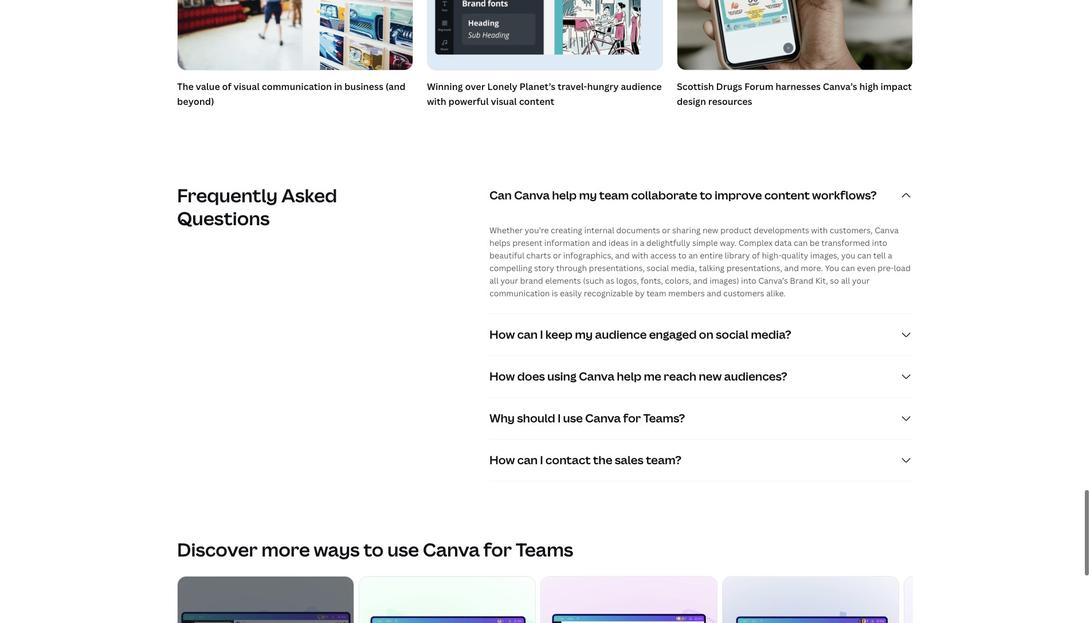 Task type: vqa. For each thing, say whether or not it's contained in the screenshot.
Presentation inside the Get started in Canva Presentation
no



Task type: describe. For each thing, give the bounding box(es) containing it.
delightfully
[[647, 238, 691, 248]]

charts
[[526, 250, 551, 261]]

the value of visual communication in business (and beyond) link
[[177, 0, 413, 111]]

by
[[635, 288, 645, 299]]

team?
[[646, 453, 682, 468]]

1 vertical spatial use
[[388, 537, 419, 562]]

business
[[344, 80, 384, 93]]

teams
[[516, 537, 574, 562]]

resource planschedule image
[[723, 577, 899, 623]]

harnesses
[[776, 80, 821, 93]]

and down internal
[[592, 238, 607, 248]]

scottish
[[677, 80, 714, 93]]

transformed
[[822, 238, 870, 248]]

logos,
[[616, 275, 639, 286]]

drugs
[[716, 80, 743, 93]]

0 vertical spatial a
[[640, 238, 645, 248]]

how for how does using canva help me reach new audiences?
[[490, 369, 515, 384]]

sharing
[[673, 225, 701, 236]]

travel-
[[558, 80, 587, 93]]

content inside winning over lonely planet's travel-hungry audience with powerful visual content
[[519, 95, 555, 108]]

data
[[775, 238, 792, 248]]

help inside dropdown button
[[552, 188, 577, 203]]

fonts,
[[641, 275, 663, 286]]

brand
[[520, 275, 543, 286]]

frequently asked questions
[[177, 183, 337, 231]]

audiences?
[[724, 369, 788, 384]]

discover more ways to use canva for teams
[[177, 537, 574, 562]]

audience inside dropdown button
[[595, 327, 647, 343]]

i for keep
[[540, 327, 543, 343]]

resources
[[708, 95, 752, 108]]

resource buildyourbrand image
[[359, 577, 535, 623]]

infographics,
[[563, 250, 613, 261]]

of inside the value of visual communication in business (and beyond)
[[222, 80, 232, 93]]

1 vertical spatial into
[[741, 275, 757, 286]]

so
[[830, 275, 839, 286]]

help inside dropdown button
[[617, 369, 642, 384]]

even
[[857, 263, 876, 274]]

over
[[465, 80, 485, 93]]

why should i use canva for teams? button
[[490, 398, 913, 439]]

pre-
[[878, 263, 894, 274]]

2 presentations, from the left
[[727, 263, 783, 274]]

contact
[[546, 453, 591, 468]]

how can i keep my audience engaged on social media? button
[[490, 314, 913, 356]]

information
[[545, 238, 590, 248]]

scottish drugs forum harnesses canva's high impact design resources link
[[677, 0, 913, 111]]

1 horizontal spatial or
[[662, 225, 671, 236]]

1 horizontal spatial a
[[888, 250, 893, 261]]

resource improvecollaboration image
[[541, 577, 717, 623]]

easily
[[560, 288, 582, 299]]

and down talking
[[693, 275, 708, 286]]

to inside whether you're creating internal documents or sharing new product developments with customers, canva helps present information and ideas in a delightfully simple way. complex data can be transformed into beautiful charts or infographics, and with access to an entire library of high-quality images, you can tell a compelling story through presentations, social media, talking presentations, and more. you can even pre-load all your brand elements (such as logos, fonts, colors, and images) into canva's brand kit, so all your communication is easily recognizable by team members and customers alike.
[[678, 250, 687, 261]]

way.
[[720, 238, 737, 248]]

scottish drugs forum harnesses canva's high impact design resources
[[677, 80, 912, 108]]

beyond)
[[177, 95, 214, 108]]

beautiful
[[490, 250, 525, 261]]

how for how can i keep my audience engaged on social media?
[[490, 327, 515, 343]]

can
[[490, 188, 512, 203]]

developments
[[754, 225, 809, 236]]

canva inside how does using canva help me reach new audiences? dropdown button
[[579, 369, 615, 384]]

planet's
[[520, 80, 556, 93]]

ideas
[[609, 238, 629, 248]]

brand
[[790, 275, 814, 286]]

with inside winning over lonely planet's travel-hungry audience with powerful visual content
[[427, 95, 446, 108]]

image only image for harnesses
[[678, 0, 913, 70]]

for inside dropdown button
[[623, 411, 641, 426]]

asked
[[281, 183, 337, 208]]

more
[[262, 537, 310, 562]]

kit,
[[816, 275, 828, 286]]

1 vertical spatial or
[[553, 250, 561, 261]]

helps
[[490, 238, 511, 248]]

canva inside why should i use canva for teams? dropdown button
[[585, 411, 621, 426]]

visual inside winning over lonely planet's travel-hungry audience with powerful visual content
[[491, 95, 517, 108]]

can canva help my team collaborate to improve content workflows? button
[[490, 175, 913, 216]]

how can i keep my audience engaged on social media?
[[490, 327, 792, 343]]

creating
[[551, 225, 583, 236]]

you
[[825, 263, 839, 274]]

my inside "how can i keep my audience engaged on social media?" dropdown button
[[575, 327, 593, 343]]

the
[[593, 453, 613, 468]]

story
[[534, 263, 554, 274]]

keep
[[546, 327, 573, 343]]

quality
[[782, 250, 809, 261]]

impact
[[881, 80, 912, 93]]

whether you're creating internal documents or sharing new product developments with customers, canva helps present information and ideas in a delightfully simple way. complex data can be transformed into beautiful charts or infographics, and with access to an entire library of high-quality images, you can tell a compelling story through presentations, social media, talking presentations, and more. you can even pre-load all your brand elements (such as logos, fonts, colors, and images) into canva's brand kit, so all your communication is easily recognizable by team members and customers alike.
[[490, 225, 911, 299]]

my inside "can canva help my team collaborate to improve content workflows?" dropdown button
[[579, 188, 597, 203]]

design
[[677, 95, 706, 108]]

why
[[490, 411, 515, 426]]

ways
[[314, 537, 360, 562]]

teams?
[[643, 411, 685, 426]]

more.
[[801, 263, 823, 274]]

and down ideas
[[615, 250, 630, 261]]

canva inside whether you're creating internal documents or sharing new product developments with customers, canva helps present information and ideas in a delightfully simple way. complex data can be transformed into beautiful charts or infographics, and with access to an entire library of high-quality images, you can tell a compelling story through presentations, social media, talking presentations, and more. you can even pre-load all your brand elements (such as logos, fonts, colors, and images) into canva's brand kit, so all your communication is easily recognizable by team members and customers alike.
[[875, 225, 899, 236]]

alike.
[[766, 288, 786, 299]]

engaged
[[649, 327, 697, 343]]

new for audiences?
[[699, 369, 722, 384]]

load
[[894, 263, 911, 274]]

customers
[[724, 288, 765, 299]]

an
[[689, 250, 698, 261]]



Task type: locate. For each thing, give the bounding box(es) containing it.
should
[[517, 411, 555, 426]]

with left the access
[[632, 250, 649, 261]]

0 vertical spatial communication
[[262, 80, 332, 93]]

i for contact
[[540, 453, 543, 468]]

into
[[872, 238, 888, 248], [741, 275, 757, 286]]

visual
[[234, 80, 260, 93], [491, 95, 517, 108]]

my
[[579, 188, 597, 203], [575, 327, 593, 343]]

1 horizontal spatial team
[[647, 288, 667, 299]]

0 vertical spatial with
[[427, 95, 446, 108]]

winning over lonely planet's travel-hungry audience with powerful visual content
[[427, 80, 662, 108]]

how left keep
[[490, 327, 515, 343]]

1 vertical spatial for
[[484, 537, 512, 562]]

0 vertical spatial into
[[872, 238, 888, 248]]

0 horizontal spatial image only image
[[428, 0, 663, 70]]

for left teams?
[[623, 411, 641, 426]]

i right should
[[558, 411, 561, 426]]

access
[[650, 250, 677, 261]]

canva's left high
[[823, 80, 858, 93]]

1 horizontal spatial your
[[852, 275, 870, 286]]

1 vertical spatial social
[[716, 327, 749, 343]]

0 vertical spatial audience
[[621, 80, 662, 93]]

for
[[623, 411, 641, 426], [484, 537, 512, 562]]

tell
[[874, 250, 886, 261]]

1 vertical spatial canva's
[[759, 275, 788, 286]]

content up "developments"
[[765, 188, 810, 203]]

on
[[699, 327, 714, 343]]

recognizable
[[584, 288, 633, 299]]

compelling
[[490, 263, 532, 274]]

team up internal
[[599, 188, 629, 203]]

new right reach
[[699, 369, 722, 384]]

media,
[[671, 263, 697, 274]]

1 horizontal spatial communication
[[490, 288, 550, 299]]

can left be
[[794, 238, 808, 248]]

2 vertical spatial with
[[632, 250, 649, 261]]

0 vertical spatial visual
[[234, 80, 260, 93]]

canva up resource buildyourbrand image
[[423, 537, 480, 562]]

0 horizontal spatial use
[[388, 537, 419, 562]]

the
[[177, 80, 194, 93]]

documents
[[616, 225, 660, 236]]

sales
[[615, 453, 644, 468]]

1 horizontal spatial into
[[872, 238, 888, 248]]

value
[[196, 80, 220, 93]]

image only image for planet's
[[428, 0, 663, 70]]

0 horizontal spatial with
[[427, 95, 446, 108]]

1 horizontal spatial in
[[631, 238, 638, 248]]

visual inside the value of visual communication in business (and beyond)
[[234, 80, 260, 93]]

for left teams
[[484, 537, 512, 562]]

communication inside the value of visual communication in business (and beyond)
[[262, 80, 332, 93]]

2 horizontal spatial to
[[700, 188, 713, 203]]

1 vertical spatial of
[[752, 250, 760, 261]]

all right the so
[[841, 275, 850, 286]]

0 vertical spatial of
[[222, 80, 232, 93]]

1 horizontal spatial image only image
[[678, 0, 913, 70]]

my up internal
[[579, 188, 597, 203]]

0 horizontal spatial your
[[501, 275, 518, 286]]

0 vertical spatial new
[[703, 225, 719, 236]]

or
[[662, 225, 671, 236], [553, 250, 561, 261]]

can up even
[[858, 250, 872, 261]]

in left business
[[334, 80, 342, 93]]

1 horizontal spatial help
[[617, 369, 642, 384]]

image only image up harnesses
[[678, 0, 913, 70]]

into up customers
[[741, 275, 757, 286]]

of right value
[[222, 80, 232, 93]]

2 vertical spatial to
[[364, 537, 384, 562]]

and down images)
[[707, 288, 722, 299]]

image only image
[[428, 0, 663, 70], [678, 0, 913, 70]]

2 horizontal spatial with
[[811, 225, 828, 236]]

how inside dropdown button
[[490, 369, 515, 384]]

audience
[[621, 80, 662, 93], [595, 327, 647, 343]]

canva right can
[[514, 188, 550, 203]]

images,
[[810, 250, 839, 261]]

canva inside "can canva help my team collaborate to improve content workflows?" dropdown button
[[514, 188, 550, 203]]

1 vertical spatial communication
[[490, 288, 550, 299]]

powerful
[[449, 95, 489, 108]]

canva right using
[[579, 369, 615, 384]]

2 image only image from the left
[[678, 0, 913, 70]]

complex
[[739, 238, 773, 248]]

how for how can i contact the sales team?
[[490, 453, 515, 468]]

content
[[519, 95, 555, 108], [765, 188, 810, 203]]

be
[[810, 238, 820, 248]]

images)
[[710, 275, 739, 286]]

1 vertical spatial team
[[647, 288, 667, 299]]

1 vertical spatial in
[[631, 238, 638, 248]]

0 horizontal spatial in
[[334, 80, 342, 93]]

0 horizontal spatial into
[[741, 275, 757, 286]]

help up the creating
[[552, 188, 577, 203]]

1 horizontal spatial visual
[[491, 95, 517, 108]]

1 horizontal spatial social
[[716, 327, 749, 343]]

1 vertical spatial i
[[558, 411, 561, 426]]

0 vertical spatial content
[[519, 95, 555, 108]]

collaborate
[[631, 188, 698, 203]]

can down you on the right
[[841, 263, 855, 274]]

customers,
[[830, 225, 873, 236]]

1 horizontal spatial content
[[765, 188, 810, 203]]

1 horizontal spatial with
[[632, 250, 649, 261]]

0 vertical spatial use
[[563, 411, 583, 426]]

me
[[644, 369, 662, 384]]

help left me
[[617, 369, 642, 384]]

0 horizontal spatial of
[[222, 80, 232, 93]]

help
[[552, 188, 577, 203], [617, 369, 642, 384]]

social right on
[[716, 327, 749, 343]]

new up "simple"
[[703, 225, 719, 236]]

entire
[[700, 250, 723, 261]]

0 horizontal spatial communication
[[262, 80, 332, 93]]

canva's inside scottish drugs forum harnesses canva's high impact design resources
[[823, 80, 858, 93]]

content inside dropdown button
[[765, 188, 810, 203]]

0 vertical spatial in
[[334, 80, 342, 93]]

2 your from the left
[[852, 275, 870, 286]]

canva's inside whether you're creating internal documents or sharing new product developments with customers, canva helps present information and ideas in a delightfully simple way. complex data can be transformed into beautiful charts or infographics, and with access to an entire library of high-quality images, you can tell a compelling story through presentations, social media, talking presentations, and more. you can even pre-load all your brand elements (such as logos, fonts, colors, and images) into canva's brand kit, so all your communication is easily recognizable by team members and customers alike.
[[759, 275, 788, 286]]

workflows?
[[812, 188, 877, 203]]

questions
[[177, 206, 270, 231]]

0 horizontal spatial content
[[519, 95, 555, 108]]

1 horizontal spatial all
[[841, 275, 850, 286]]

in down documents
[[631, 238, 638, 248]]

0 horizontal spatial canva's
[[759, 275, 788, 286]]

you're
[[525, 225, 549, 236]]

0 vertical spatial for
[[623, 411, 641, 426]]

0 horizontal spatial help
[[552, 188, 577, 203]]

social inside dropdown button
[[716, 327, 749, 343]]

talking
[[699, 263, 725, 274]]

0 horizontal spatial a
[[640, 238, 645, 248]]

presentations, down library
[[727, 263, 783, 274]]

1 horizontal spatial presentations,
[[727, 263, 783, 274]]

1 vertical spatial how
[[490, 369, 515, 384]]

high-
[[762, 250, 782, 261]]

social down the access
[[647, 263, 669, 274]]

with down winning
[[427, 95, 446, 108]]

0 vertical spatial my
[[579, 188, 597, 203]]

new for product
[[703, 225, 719, 236]]

(and
[[386, 80, 406, 93]]

2 how from the top
[[490, 369, 515, 384]]

0 vertical spatial help
[[552, 188, 577, 203]]

communication inside whether you're creating internal documents or sharing new product developments with customers, canva helps present information and ideas in a delightfully simple way. complex data can be transformed into beautiful charts or infographics, and with access to an entire library of high-quality images, you can tell a compelling story through presentations, social media, talking presentations, and more. you can even pre-load all your brand elements (such as logos, fonts, colors, and images) into canva's brand kit, so all your communication is easily recognizable by team members and customers alike.
[[490, 288, 550, 299]]

into up tell
[[872, 238, 888, 248]]

my right keep
[[575, 327, 593, 343]]

image only image up the planet's
[[428, 0, 663, 70]]

content down the planet's
[[519, 95, 555, 108]]

audience right "hungry"
[[621, 80, 662, 93]]

0 horizontal spatial team
[[599, 188, 629, 203]]

0 horizontal spatial visual
[[234, 80, 260, 93]]

0 vertical spatial to
[[700, 188, 713, 203]]

1 vertical spatial to
[[678, 250, 687, 261]]

canva up tell
[[875, 225, 899, 236]]

0 vertical spatial i
[[540, 327, 543, 343]]

1 vertical spatial help
[[617, 369, 642, 384]]

1 vertical spatial a
[[888, 250, 893, 261]]

in inside whether you're creating internal documents or sharing new product developments with customers, canva helps present information and ideas in a delightfully simple way. complex data can be transformed into beautiful charts or infographics, and with access to an entire library of high-quality images, you can tell a compelling story through presentations, social media, talking presentations, and more. you can even pre-load all your brand elements (such as logos, fonts, colors, and images) into canva's brand kit, so all your communication is easily recognizable by team members and customers alike.
[[631, 238, 638, 248]]

through
[[556, 263, 587, 274]]

team down fonts,
[[647, 288, 667, 299]]

all down compelling
[[490, 275, 499, 286]]

whether
[[490, 225, 523, 236]]

0 horizontal spatial or
[[553, 250, 561, 261]]

1 vertical spatial new
[[699, 369, 722, 384]]

why should i use canva for teams?
[[490, 411, 685, 426]]

0 horizontal spatial presentations,
[[589, 263, 645, 274]]

how does using canva help me reach new audiences? button
[[490, 356, 913, 398]]

0 vertical spatial social
[[647, 263, 669, 274]]

discover
[[177, 537, 258, 562]]

how left does
[[490, 369, 515, 384]]

elements
[[545, 275, 581, 286]]

canva's up alike.
[[759, 275, 788, 286]]

or down information at top
[[553, 250, 561, 261]]

communication down brand at the left top
[[490, 288, 550, 299]]

presentations, up "as"
[[589, 263, 645, 274]]

with up be
[[811, 225, 828, 236]]

visual right value
[[234, 80, 260, 93]]

your down compelling
[[501, 275, 518, 286]]

a down documents
[[640, 238, 645, 248]]

how can i contact the sales team? button
[[490, 440, 913, 481]]

simple
[[693, 238, 718, 248]]

visual down lonely
[[491, 95, 517, 108]]

i left keep
[[540, 327, 543, 343]]

i left contact
[[540, 453, 543, 468]]

canva up the
[[585, 411, 621, 426]]

lonely
[[487, 80, 518, 93]]

high
[[860, 80, 879, 93]]

0 vertical spatial or
[[662, 225, 671, 236]]

3 how from the top
[[490, 453, 515, 468]]

your down even
[[852, 275, 870, 286]]

1 vertical spatial visual
[[491, 95, 517, 108]]

new
[[703, 225, 719, 236], [699, 369, 722, 384]]

1 horizontal spatial of
[[752, 250, 760, 261]]

1 presentations, from the left
[[589, 263, 645, 274]]

social inside whether you're creating internal documents or sharing new product developments with customers, canva helps present information and ideas in a delightfully simple way. complex data can be transformed into beautiful charts or infographics, and with access to an entire library of high-quality images, you can tell a compelling story through presentations, social media, talking presentations, and more. you can even pre-load all your brand elements (such as logos, fonts, colors, and images) into canva's brand kit, so all your communication is easily recognizable by team members and customers alike.
[[647, 263, 669, 274]]

to left an
[[678, 250, 687, 261]]

image only image inside scottish drugs forum harnesses canva's high impact design resources link
[[678, 0, 913, 70]]

2 vertical spatial how
[[490, 453, 515, 468]]

1 how from the top
[[490, 327, 515, 343]]

image only image inside winning over lonely planet's travel-hungry audience with powerful visual content "link"
[[428, 0, 663, 70]]

team inside dropdown button
[[599, 188, 629, 203]]

can canva help my team collaborate to improve content workflows?
[[490, 188, 877, 203]]

team inside whether you're creating internal documents or sharing new product developments with customers, canva helps present information and ideas in a delightfully simple way. complex data can be transformed into beautiful charts or infographics, and with access to an entire library of high-quality images, you can tell a compelling story through presentations, social media, talking presentations, and more. you can even pre-load all your brand elements (such as logos, fonts, colors, and images) into canva's brand kit, so all your communication is easily recognizable by team members and customers alike.
[[647, 288, 667, 299]]

improve
[[715, 188, 762, 203]]

1 horizontal spatial to
[[678, 250, 687, 261]]

new inside dropdown button
[[699, 369, 722, 384]]

0 horizontal spatial all
[[490, 275, 499, 286]]

how does using canva help me reach new audiences?
[[490, 369, 788, 384]]

1 vertical spatial with
[[811, 225, 828, 236]]

forum
[[745, 80, 774, 93]]

1 image only image from the left
[[428, 0, 663, 70]]

to right 'ways'
[[364, 537, 384, 562]]

1 vertical spatial content
[[765, 188, 810, 203]]

(such
[[583, 275, 604, 286]]

1 horizontal spatial use
[[563, 411, 583, 426]]

the value of visual communication in business (and beyond)
[[177, 80, 406, 108]]

in inside the value of visual communication in business (and beyond)
[[334, 80, 342, 93]]

audience down recognizable
[[595, 327, 647, 343]]

winning over lonely planet's travel-hungry audience with powerful visual content link
[[427, 0, 663, 111]]

a right tell
[[888, 250, 893, 261]]

0 horizontal spatial to
[[364, 537, 384, 562]]

product
[[721, 225, 752, 236]]

how down why at the left bottom of the page
[[490, 453, 515, 468]]

markus spiske djo4qhtu2sg unsplash image
[[178, 0, 413, 70]]

0 horizontal spatial social
[[647, 263, 669, 274]]

hungry
[[587, 80, 619, 93]]

use
[[563, 411, 583, 426], [388, 537, 419, 562]]

can left contact
[[517, 453, 538, 468]]

does
[[517, 369, 545, 384]]

as
[[606, 275, 614, 286]]

2 vertical spatial i
[[540, 453, 543, 468]]

of down complex
[[752, 250, 760, 261]]

i for use
[[558, 411, 561, 426]]

resource manageassets image
[[905, 577, 1081, 623]]

0 vertical spatial canva's
[[823, 80, 858, 93]]

1 vertical spatial audience
[[595, 327, 647, 343]]

1 all from the left
[[490, 275, 499, 286]]

2 all from the left
[[841, 275, 850, 286]]

can left keep
[[517, 327, 538, 343]]

new inside whether you're creating internal documents or sharing new product developments with customers, canva helps present information and ideas in a delightfully simple way. complex data can be transformed into beautiful charts or infographics, and with access to an entire library of high-quality images, you can tell a compelling story through presentations, social media, talking presentations, and more. you can even pre-load all your brand elements (such as logos, fonts, colors, and images) into canva's brand kit, so all your communication is easily recognizable by team members and customers alike.
[[703, 225, 719, 236]]

with
[[427, 95, 446, 108], [811, 225, 828, 236], [632, 250, 649, 261]]

communication down markus spiske djo4qhtu2sg unsplash image
[[262, 80, 332, 93]]

0 horizontal spatial for
[[484, 537, 512, 562]]

1 horizontal spatial for
[[623, 411, 641, 426]]

colors,
[[665, 275, 691, 286]]

and down quality
[[784, 263, 799, 274]]

1 horizontal spatial canva's
[[823, 80, 858, 93]]

audience inside winning over lonely planet's travel-hungry audience with powerful visual content
[[621, 80, 662, 93]]

or up delightfully
[[662, 225, 671, 236]]

i
[[540, 327, 543, 343], [558, 411, 561, 426], [540, 453, 543, 468]]

of inside whether you're creating internal documents or sharing new product developments with customers, canva helps present information and ideas in a delightfully simple way. complex data can be transformed into beautiful charts or infographics, and with access to an entire library of high-quality images, you can tell a compelling story through presentations, social media, talking presentations, and more. you can even pre-load all your brand elements (such as logos, fonts, colors, and images) into canva's brand kit, so all your communication is easily recognizable by team members and customers alike.
[[752, 250, 760, 261]]

0 vertical spatial team
[[599, 188, 629, 203]]

1 your from the left
[[501, 275, 518, 286]]

to inside dropdown button
[[700, 188, 713, 203]]

1 vertical spatial my
[[575, 327, 593, 343]]

library
[[725, 250, 750, 261]]

media?
[[751, 327, 792, 343]]

to left improve
[[700, 188, 713, 203]]

reach
[[664, 369, 697, 384]]

0 vertical spatial how
[[490, 327, 515, 343]]

use inside dropdown button
[[563, 411, 583, 426]]



